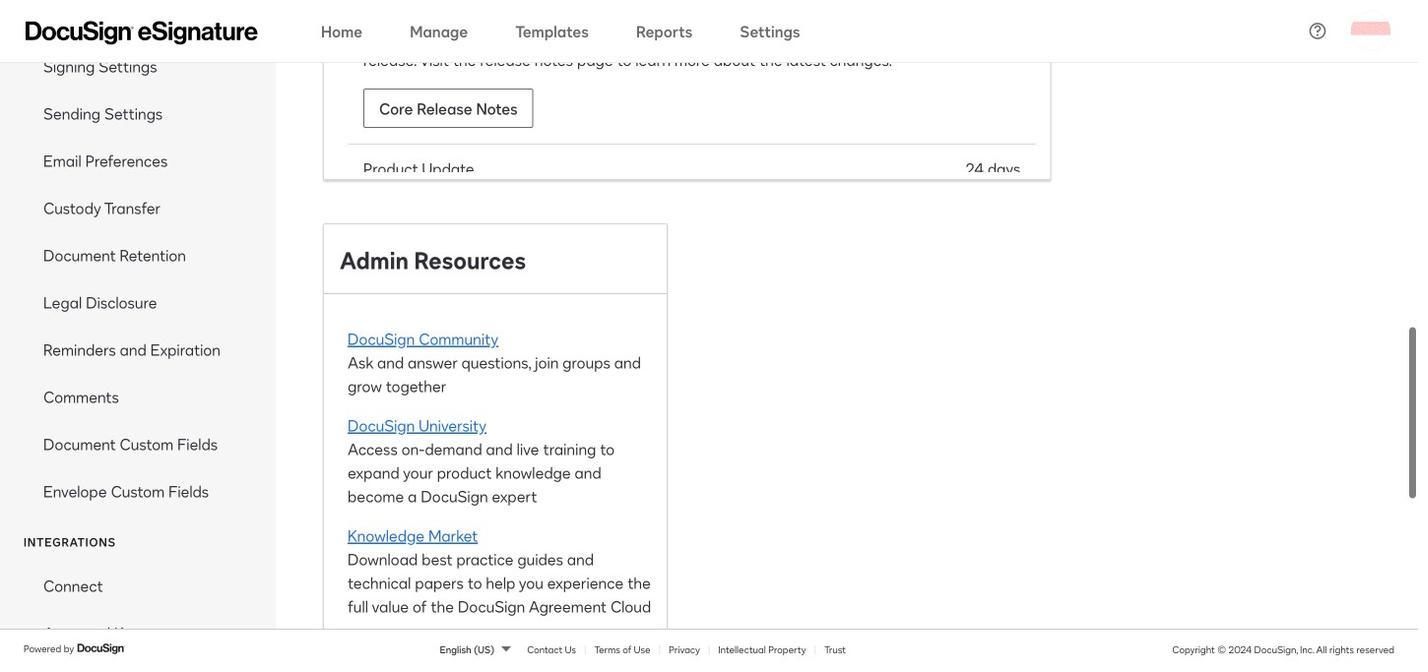 Task type: locate. For each thing, give the bounding box(es) containing it.
signing and sending element
[[0, 42, 276, 515]]

docusign image
[[77, 641, 126, 657]]

your uploaded profile image image
[[1351, 11, 1391, 51]]

docusign admin image
[[26, 21, 258, 45]]



Task type: describe. For each thing, give the bounding box(es) containing it.
integrations element
[[0, 562, 276, 670]]



Task type: vqa. For each thing, say whether or not it's contained in the screenshot.
account element
no



